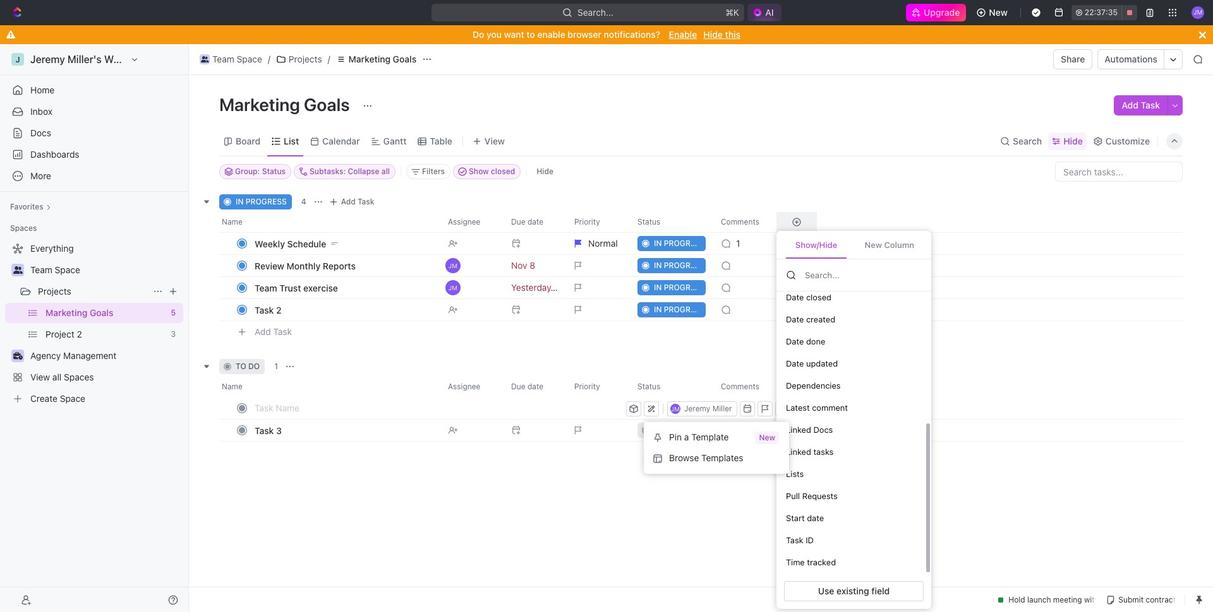 Task type: locate. For each thing, give the bounding box(es) containing it.
space
[[237, 54, 262, 64], [55, 265, 80, 276]]

tab list containing show/hide
[[777, 231, 931, 260]]

1 horizontal spatial /
[[328, 54, 330, 64]]

comment
[[812, 403, 848, 413]]

new column button
[[857, 233, 922, 259]]

2 horizontal spatial add task
[[1122, 100, 1160, 111]]

add
[[1122, 100, 1139, 111], [341, 197, 356, 207], [255, 326, 271, 337]]

weekly schedule
[[255, 239, 326, 249]]

1 horizontal spatial team
[[212, 54, 234, 64]]

do
[[248, 362, 260, 372]]

1 horizontal spatial add task button
[[326, 195, 380, 210]]

1 horizontal spatial add
[[341, 197, 356, 207]]

team space inside tree
[[30, 265, 80, 276]]

exercise
[[303, 283, 338, 294]]

team inside tree
[[30, 265, 52, 276]]

add task button up customize
[[1114, 95, 1168, 116]]

1 vertical spatial linked
[[786, 447, 811, 457]]

0 horizontal spatial team space
[[30, 265, 80, 276]]

2 vertical spatial add
[[255, 326, 271, 337]]

1 vertical spatial docs
[[814, 425, 833, 435]]

3
[[276, 426, 282, 436]]

tree containing team space
[[5, 239, 183, 409]]

docs
[[30, 128, 51, 138], [814, 425, 833, 435]]

add task up the weekly schedule link
[[341, 197, 374, 207]]

new inside tab list
[[865, 240, 882, 250]]

search button
[[997, 132, 1046, 150]]

2 date from the top
[[786, 314, 804, 325]]

0 vertical spatial new
[[989, 7, 1008, 18]]

id
[[806, 536, 814, 546]]

Task Name text field
[[255, 398, 624, 418]]

0 horizontal spatial new
[[759, 433, 775, 443]]

1 horizontal spatial goals
[[393, 54, 416, 64]]

user group image inside sidebar navigation
[[13, 267, 22, 274]]

board link
[[233, 132, 260, 150]]

latest
[[786, 403, 810, 413]]

date down date done
[[786, 359, 804, 369]]

marketing
[[349, 54, 391, 64], [219, 94, 300, 115]]

pull
[[786, 491, 800, 502]]

review monthly reports link
[[251, 257, 438, 275]]

1 vertical spatial to
[[236, 362, 246, 372]]

in
[[236, 197, 244, 207]]

2 horizontal spatial add task button
[[1114, 95, 1168, 116]]

1 vertical spatial team space
[[30, 265, 80, 276]]

docs up tasks
[[814, 425, 833, 435]]

review
[[255, 261, 284, 271]]

a
[[684, 432, 689, 443]]

updated
[[806, 359, 838, 369]]

add up the weekly schedule link
[[341, 197, 356, 207]]

/
[[268, 54, 270, 64], [328, 54, 330, 64]]

2 vertical spatial add task
[[255, 326, 292, 337]]

1 linked from the top
[[786, 425, 811, 435]]

do you want to enable browser notifications? enable hide this
[[473, 29, 741, 40]]

4 date from the top
[[786, 359, 804, 369]]

2 linked from the top
[[786, 447, 811, 457]]

date done
[[786, 337, 825, 347]]

save button
[[836, 402, 873, 417]]

goals inside marketing goals link
[[393, 54, 416, 64]]

0 horizontal spatial docs
[[30, 128, 51, 138]]

lists
[[786, 469, 804, 479]]

1 horizontal spatial projects link
[[273, 52, 325, 67]]

new column
[[865, 240, 914, 250]]

1 horizontal spatial docs
[[814, 425, 833, 435]]

table link
[[427, 132, 452, 150]]

0 horizontal spatial team
[[30, 265, 52, 276]]

field
[[872, 586, 890, 597]]

date left closed
[[786, 292, 804, 302]]

0 vertical spatial add
[[1122, 100, 1139, 111]]

1 date from the top
[[786, 292, 804, 302]]

docs link
[[5, 123, 183, 143]]

new
[[989, 7, 1008, 18], [865, 240, 882, 250], [759, 433, 775, 443]]

tree
[[5, 239, 183, 409]]

0 vertical spatial goals
[[393, 54, 416, 64]]

docs down inbox
[[30, 128, 51, 138]]

linked down the latest
[[786, 425, 811, 435]]

1 vertical spatial projects link
[[38, 282, 148, 302]]

automations button
[[1098, 50, 1164, 69]]

2 vertical spatial team
[[255, 283, 277, 294]]

hide button
[[1048, 132, 1087, 150]]

add task button up the weekly schedule link
[[326, 195, 380, 210]]

2 horizontal spatial team
[[255, 283, 277, 294]]

docs inside sidebar navigation
[[30, 128, 51, 138]]

3 date from the top
[[786, 337, 804, 347]]

linked up lists
[[786, 447, 811, 457]]

Search tasks... text field
[[1056, 162, 1182, 181]]

time
[[786, 558, 805, 568]]

Search field
[[804, 270, 921, 281]]

tree inside sidebar navigation
[[5, 239, 183, 409]]

team for "team trust exercise" link
[[255, 283, 277, 294]]

linked
[[786, 425, 811, 435], [786, 447, 811, 457]]

1 vertical spatial team space link
[[30, 260, 181, 281]]

1 horizontal spatial user group image
[[201, 56, 209, 63]]

team space link
[[197, 52, 265, 67], [30, 260, 181, 281]]

task
[[1141, 100, 1160, 111], [358, 197, 374, 207], [273, 326, 292, 337], [255, 426, 274, 436], [786, 536, 804, 546]]

add task up customize
[[1122, 100, 1160, 111]]

date closed
[[786, 292, 832, 302]]

0 horizontal spatial add task button
[[249, 325, 297, 340]]

use existing field
[[818, 586, 890, 597]]

0 vertical spatial add task
[[1122, 100, 1160, 111]]

0 horizontal spatial projects
[[38, 286, 71, 297]]

linked tasks
[[786, 447, 834, 457]]

1 vertical spatial goals
[[304, 94, 350, 115]]

show/hide button
[[786, 233, 847, 259]]

22:37:35
[[1085, 8, 1118, 17]]

⌘k
[[726, 7, 739, 18]]

date left done
[[786, 337, 804, 347]]

new right upgrade
[[989, 7, 1008, 18]]

task down 2
[[273, 326, 292, 337]]

0 vertical spatial marketing
[[349, 54, 391, 64]]

favorites button
[[5, 200, 56, 215]]

new left linked docs
[[759, 433, 775, 443]]

date up date done
[[786, 314, 804, 325]]

to do
[[236, 362, 260, 372]]

0 vertical spatial projects
[[289, 54, 322, 64]]

cancel
[[803, 404, 828, 414]]

1 horizontal spatial new
[[865, 240, 882, 250]]

template
[[691, 432, 729, 443]]

1 vertical spatial projects
[[38, 286, 71, 297]]

goals
[[393, 54, 416, 64], [304, 94, 350, 115]]

browser
[[568, 29, 602, 40]]

date created
[[786, 314, 835, 325]]

0 vertical spatial hide
[[703, 29, 723, 40]]

1 vertical spatial user group image
[[13, 267, 22, 274]]

1 vertical spatial space
[[55, 265, 80, 276]]

hide inside dropdown button
[[1064, 136, 1083, 146]]

0 vertical spatial team space
[[212, 54, 262, 64]]

do
[[473, 29, 484, 40]]

search
[[1013, 136, 1042, 146]]

hide inside button
[[537, 167, 554, 176]]

linked for linked docs
[[786, 425, 811, 435]]

1 horizontal spatial marketing
[[349, 54, 391, 64]]

2 vertical spatial hide
[[537, 167, 554, 176]]

add up customize
[[1122, 100, 1139, 111]]

1 horizontal spatial hide
[[703, 29, 723, 40]]

0 vertical spatial team space link
[[197, 52, 265, 67]]

1 vertical spatial hide
[[1064, 136, 1083, 146]]

to right want
[[527, 29, 535, 40]]

new left column
[[865, 240, 882, 250]]

0 vertical spatial docs
[[30, 128, 51, 138]]

dashboards link
[[5, 145, 183, 165]]

1 vertical spatial add task
[[341, 197, 374, 207]]

task up customize
[[1141, 100, 1160, 111]]

marketing inside marketing goals link
[[349, 54, 391, 64]]

tracked
[[807, 558, 836, 568]]

user group image
[[201, 56, 209, 63], [13, 267, 22, 274]]

customize
[[1106, 136, 1150, 146]]

date for date updated
[[786, 359, 804, 369]]

0 vertical spatial to
[[527, 29, 535, 40]]

22:37:35 button
[[1072, 5, 1137, 20]]

team trust exercise
[[255, 283, 338, 294]]

enable
[[537, 29, 565, 40]]

2 horizontal spatial hide
[[1064, 136, 1083, 146]]

date for date created
[[786, 314, 804, 325]]

add task
[[1122, 100, 1160, 111], [341, 197, 374, 207], [255, 326, 292, 337]]

add task button down ‎task 2
[[249, 325, 297, 340]]

marketing goals
[[349, 54, 416, 64], [219, 94, 354, 115]]

0 horizontal spatial marketing
[[219, 94, 300, 115]]

latest comment
[[786, 403, 848, 413]]

add task down ‎task 2
[[255, 326, 292, 337]]

0 horizontal spatial team space link
[[30, 260, 181, 281]]

projects link
[[273, 52, 325, 67], [38, 282, 148, 302]]

want
[[504, 29, 524, 40]]

reports
[[323, 261, 356, 271]]

0 vertical spatial linked
[[786, 425, 811, 435]]

pin
[[669, 432, 682, 443]]

browse templates button
[[649, 449, 784, 469]]

tab list
[[777, 231, 931, 260]]

to left do
[[236, 362, 246, 372]]

linked for linked tasks
[[786, 447, 811, 457]]

add down ‎task
[[255, 326, 271, 337]]

time tracked
[[786, 558, 836, 568]]

team space
[[212, 54, 262, 64], [30, 265, 80, 276]]

2 horizontal spatial new
[[989, 7, 1008, 18]]

0 horizontal spatial projects link
[[38, 282, 148, 302]]

closed
[[806, 292, 832, 302]]

1 vertical spatial new
[[865, 240, 882, 250]]

0 vertical spatial space
[[237, 54, 262, 64]]

0 horizontal spatial hide
[[537, 167, 554, 176]]

dashboards
[[30, 149, 79, 160]]

date
[[807, 514, 824, 524]]

0 horizontal spatial space
[[55, 265, 80, 276]]

0 horizontal spatial /
[[268, 54, 270, 64]]

date for date done
[[786, 337, 804, 347]]

1 vertical spatial team
[[30, 265, 52, 276]]

projects inside sidebar navigation
[[38, 286, 71, 297]]

0 horizontal spatial user group image
[[13, 267, 22, 274]]

spaces
[[10, 224, 37, 233]]



Task type: vqa. For each thing, say whether or not it's contained in the screenshot.
top Hide
yes



Task type: describe. For each thing, give the bounding box(es) containing it.
share
[[1061, 54, 1085, 64]]

automations
[[1105, 54, 1158, 64]]

progress
[[246, 197, 287, 207]]

created
[[806, 314, 835, 325]]

trust
[[279, 283, 301, 294]]

marketing goals link
[[333, 52, 420, 67]]

0 vertical spatial team
[[212, 54, 234, 64]]

home
[[30, 85, 55, 95]]

2 horizontal spatial add
[[1122, 100, 1139, 111]]

gantt link
[[381, 132, 407, 150]]

upgrade
[[924, 7, 960, 18]]

sidebar navigation
[[0, 44, 189, 613]]

existing
[[837, 586, 869, 597]]

2 vertical spatial new
[[759, 433, 775, 443]]

inbox link
[[5, 102, 183, 122]]

task 3 link
[[251, 422, 438, 440]]

calendar
[[322, 136, 360, 146]]

1 horizontal spatial to
[[527, 29, 535, 40]]

show/hide
[[795, 240, 837, 250]]

task id
[[786, 536, 814, 546]]

hide button
[[532, 164, 559, 179]]

1 vertical spatial marketing goals
[[219, 94, 354, 115]]

‎task
[[255, 305, 274, 316]]

customize button
[[1089, 132, 1154, 150]]

1 vertical spatial add
[[341, 197, 356, 207]]

space inside sidebar navigation
[[55, 265, 80, 276]]

‎task 2 link
[[251, 301, 438, 319]]

0 horizontal spatial to
[[236, 362, 246, 372]]

search...
[[578, 7, 614, 18]]

start
[[786, 514, 805, 524]]

new button
[[971, 3, 1015, 23]]

browse templates
[[669, 453, 744, 464]]

1
[[274, 362, 278, 372]]

1 / from the left
[[268, 54, 270, 64]]

date for date closed
[[786, 292, 804, 302]]

1 horizontal spatial team space
[[212, 54, 262, 64]]

start date
[[786, 514, 824, 524]]

weekly
[[255, 239, 285, 249]]

‎task 2
[[255, 305, 282, 316]]

1 horizontal spatial space
[[237, 54, 262, 64]]

use existing field button
[[784, 582, 924, 602]]

team space link inside sidebar navigation
[[30, 260, 181, 281]]

linked docs
[[786, 425, 833, 435]]

1 horizontal spatial projects
[[289, 54, 322, 64]]

calendar link
[[320, 132, 360, 150]]

0 vertical spatial user group image
[[201, 56, 209, 63]]

team for "team space" link within sidebar navigation
[[30, 265, 52, 276]]

new for column
[[865, 240, 882, 250]]

enable
[[669, 29, 697, 40]]

you
[[487, 29, 502, 40]]

done
[[806, 337, 825, 347]]

2 / from the left
[[328, 54, 330, 64]]

templates
[[702, 453, 744, 464]]

0 vertical spatial add task button
[[1114, 95, 1168, 116]]

review monthly reports
[[255, 261, 356, 271]]

dependencies
[[786, 381, 841, 391]]

gantt
[[383, 136, 407, 146]]

table
[[430, 136, 452, 146]]

this
[[725, 29, 741, 40]]

schedule
[[287, 239, 326, 249]]

1 vertical spatial marketing
[[219, 94, 300, 115]]

2 vertical spatial add task button
[[249, 325, 297, 340]]

pull requests
[[786, 491, 838, 502]]

pin a template
[[669, 432, 729, 443]]

task left id
[[786, 536, 804, 546]]

1 vertical spatial add task button
[[326, 195, 380, 210]]

favorites
[[10, 202, 43, 212]]

board
[[236, 136, 260, 146]]

list link
[[281, 132, 299, 150]]

projects link inside tree
[[38, 282, 148, 302]]

save
[[841, 404, 858, 414]]

list
[[284, 136, 299, 146]]

cancel button
[[798, 402, 833, 417]]

requests
[[802, 491, 838, 502]]

1 horizontal spatial team space link
[[197, 52, 265, 67]]

0 horizontal spatial add task
[[255, 326, 292, 337]]

0 vertical spatial marketing goals
[[349, 54, 416, 64]]

task left 3 at bottom
[[255, 426, 274, 436]]

date updated
[[786, 359, 838, 369]]

monthly
[[287, 261, 321, 271]]

new for new button
[[989, 7, 1008, 18]]

use
[[818, 586, 834, 597]]

team trust exercise link
[[251, 279, 438, 297]]

0 vertical spatial projects link
[[273, 52, 325, 67]]

0 horizontal spatial goals
[[304, 94, 350, 115]]

inbox
[[30, 106, 52, 117]]

task up the weekly schedule link
[[358, 197, 374, 207]]

upgrade link
[[906, 4, 966, 21]]

1 horizontal spatial add task
[[341, 197, 374, 207]]

0 horizontal spatial add
[[255, 326, 271, 337]]

tasks
[[814, 447, 834, 457]]

share button
[[1053, 49, 1093, 70]]

browse
[[669, 453, 699, 464]]

weekly schedule link
[[251, 235, 438, 253]]

4
[[301, 197, 306, 207]]



